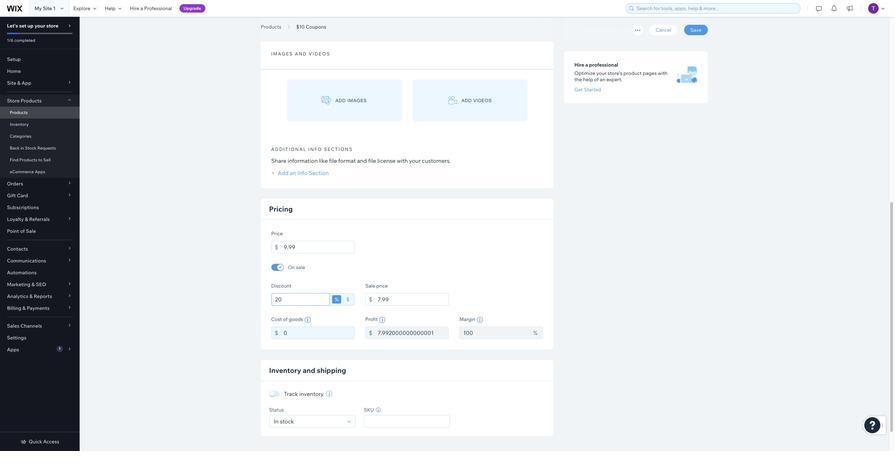 Task type: locate. For each thing, give the bounding box(es) containing it.
0 horizontal spatial a
[[140, 5, 143, 12]]

sale
[[296, 265, 305, 271]]

1 horizontal spatial file
[[368, 158, 376, 165]]

add right gallery image
[[335, 98, 346, 103]]

2 vertical spatial and
[[303, 367, 315, 375]]

a inside 'link'
[[140, 5, 143, 12]]

1 horizontal spatial with
[[658, 70, 668, 76]]

1 horizontal spatial inventory
[[269, 367, 301, 375]]

1 vertical spatial a
[[585, 62, 588, 68]]

site right my
[[43, 5, 52, 12]]

and
[[295, 51, 307, 57], [357, 158, 367, 165], [303, 367, 315, 375]]

format
[[338, 158, 356, 165]]

& left reports
[[29, 294, 33, 300]]

apps
[[35, 169, 45, 175], [7, 347, 19, 353]]

file right like
[[329, 158, 337, 165]]

and left 'shipping'
[[303, 367, 315, 375]]

of for point of sale
[[20, 228, 25, 235]]

of for cost of goods
[[283, 317, 288, 323]]

products link up images
[[257, 23, 285, 30]]

0 vertical spatial products link
[[257, 23, 285, 30]]

1 vertical spatial and
[[357, 158, 367, 165]]

0 vertical spatial with
[[658, 70, 668, 76]]

margin
[[459, 317, 475, 323]]

1 horizontal spatial info tooltip image
[[477, 317, 483, 324]]

let's set up your store
[[7, 23, 58, 29]]

with right pages
[[658, 70, 668, 76]]

cancel
[[656, 27, 671, 33]]

and for shipping
[[303, 367, 315, 375]]

inventory up track
[[269, 367, 301, 375]]

payments
[[27, 306, 50, 312]]

billing & payments button
[[0, 303, 80, 315]]

help
[[583, 76, 593, 83]]

marketing & seo
[[7, 282, 46, 288]]

1 horizontal spatial of
[[283, 317, 288, 323]]

1 vertical spatial %
[[533, 330, 538, 337]]

pricing
[[269, 205, 293, 214]]

an
[[600, 76, 605, 83], [290, 170, 296, 177]]

hire inside 'link'
[[130, 5, 139, 12]]

& for billing
[[22, 306, 26, 312]]

and left videos
[[295, 51, 307, 57]]

info
[[297, 170, 307, 177]]

sale left price
[[365, 283, 375, 290]]

1 horizontal spatial 1
[[59, 347, 61, 352]]

0 vertical spatial sale
[[26, 228, 36, 235]]

sale
[[26, 228, 36, 235], [365, 283, 375, 290]]

1 horizontal spatial a
[[585, 62, 588, 68]]

store products button
[[0, 95, 80, 107]]

&
[[17, 80, 20, 86], [25, 217, 28, 223], [32, 282, 35, 288], [29, 294, 33, 300], [22, 306, 26, 312]]

0 vertical spatial and
[[295, 51, 307, 57]]

1 horizontal spatial hire
[[574, 62, 584, 68]]

a left professional
[[140, 5, 143, 12]]

your right up
[[35, 23, 45, 29]]

1 vertical spatial an
[[290, 170, 296, 177]]

1 horizontal spatial site
[[43, 5, 52, 12]]

inventory inside $10 coupons form
[[269, 367, 301, 375]]

explore
[[73, 5, 90, 12]]

1 vertical spatial products link
[[0, 107, 80, 119]]

1 horizontal spatial add
[[462, 98, 472, 103]]

2 vertical spatial of
[[283, 317, 288, 323]]

inventory inside sidebar element
[[10, 122, 29, 127]]

& left 'seo' at the left bottom
[[32, 282, 35, 288]]

& left the app
[[17, 80, 20, 86]]

& right loyalty
[[25, 217, 28, 223]]

None text field
[[378, 327, 449, 340]]

gift card button
[[0, 190, 80, 202]]

point
[[7, 228, 19, 235]]

0 vertical spatial your
[[35, 23, 45, 29]]

sidebar element
[[0, 17, 80, 452]]

an left info
[[290, 170, 296, 177]]

1 horizontal spatial an
[[600, 76, 605, 83]]

$10 up images
[[261, 15, 283, 31]]

0 horizontal spatial with
[[397, 158, 408, 165]]

1 right my
[[53, 5, 56, 12]]

automations
[[7, 270, 37, 276]]

$10 up 'images and videos'
[[296, 24, 305, 30]]

file
[[329, 158, 337, 165], [368, 158, 376, 165]]

your left "customers."
[[409, 158, 421, 165]]

add
[[278, 170, 289, 177]]

1 down settings link
[[59, 347, 61, 352]]

site down "home"
[[7, 80, 16, 86]]

images
[[347, 98, 367, 103]]

ecommerce
[[10, 169, 34, 175]]

an inside optimize your store's product pages with the help of an expert.
[[600, 76, 605, 83]]

info tooltip image right margin
[[477, 317, 483, 324]]

a inside $10 coupons form
[[585, 62, 588, 68]]

settings
[[7, 335, 26, 342]]

0 horizontal spatial site
[[7, 80, 16, 86]]

0 horizontal spatial info tooltip image
[[304, 317, 311, 324]]

status
[[269, 408, 284, 414]]

products down store
[[10, 110, 28, 115]]

hire a professional
[[574, 62, 618, 68]]

apps down settings on the left bottom
[[7, 347, 19, 353]]

customers.
[[422, 158, 451, 165]]

1 horizontal spatial apps
[[35, 169, 45, 175]]

0 horizontal spatial file
[[329, 158, 337, 165]]

add images
[[335, 98, 367, 103]]

info tooltip image
[[304, 317, 311, 324], [477, 317, 483, 324]]

0 horizontal spatial $10
[[261, 15, 283, 31]]

0 horizontal spatial apps
[[7, 347, 19, 353]]

save
[[690, 27, 701, 33]]

and right format
[[357, 158, 367, 165]]

cancel button
[[649, 25, 678, 35]]

1 vertical spatial apps
[[7, 347, 19, 353]]

0 vertical spatial of
[[594, 76, 599, 83]]

my
[[35, 5, 42, 12]]

find products to sell link
[[0, 154, 80, 166]]

$10 coupons
[[261, 15, 340, 31], [296, 24, 326, 30]]

0 horizontal spatial 1
[[53, 5, 56, 12]]

store's
[[608, 70, 622, 76]]

products up images
[[261, 24, 281, 30]]

0 vertical spatial hire
[[130, 5, 139, 12]]

inventory and shipping
[[269, 367, 346, 375]]

2 add from the left
[[462, 98, 472, 103]]

with right license
[[397, 158, 408, 165]]

1 vertical spatial 1
[[59, 347, 61, 352]]

of right the point
[[20, 228, 25, 235]]

hire right the help button
[[130, 5, 139, 12]]

quick
[[29, 439, 42, 446]]

products inside popup button
[[21, 98, 42, 104]]

info
[[308, 147, 322, 152]]

sales channels
[[7, 323, 42, 330]]

info tooltip image right goods
[[304, 317, 311, 324]]

site & app button
[[0, 77, 80, 89]]

none text field inside $10 coupons form
[[378, 327, 449, 340]]

$ text field
[[378, 294, 449, 306]]

0 horizontal spatial of
[[20, 228, 25, 235]]

optimize your store's product pages with the help of an expert.
[[574, 70, 668, 83]]

0 horizontal spatial your
[[35, 23, 45, 29]]

0 vertical spatial a
[[140, 5, 143, 12]]

sale down loyalty & referrals
[[26, 228, 36, 235]]

contacts
[[7, 246, 28, 252]]

hire a professional link
[[126, 0, 176, 17]]

a up optimize
[[585, 62, 588, 68]]

goods
[[289, 317, 303, 323]]

Start typing a brand name field
[[577, 18, 695, 30]]

1 vertical spatial site
[[7, 80, 16, 86]]

1 horizontal spatial your
[[409, 158, 421, 165]]

None field
[[272, 416, 345, 428], [366, 416, 448, 428], [272, 416, 345, 428], [366, 416, 448, 428]]

your down professional
[[596, 70, 606, 76]]

1 add from the left
[[335, 98, 346, 103]]

1 vertical spatial hire
[[574, 62, 584, 68]]

0 vertical spatial inventory
[[10, 122, 29, 127]]

and for videos
[[295, 51, 307, 57]]

of inside sidebar element
[[20, 228, 25, 235]]

channels
[[21, 323, 42, 330]]

hire inside $10 coupons form
[[574, 62, 584, 68]]

2 info tooltip image from the left
[[477, 317, 483, 324]]

inventory link
[[0, 119, 80, 131]]

1 inside sidebar element
[[59, 347, 61, 352]]

file left license
[[368, 158, 376, 165]]

section
[[309, 170, 329, 177]]

expert.
[[606, 76, 622, 83]]

cost
[[271, 317, 282, 323]]

professional
[[589, 62, 618, 68]]

add
[[335, 98, 346, 103], [462, 98, 472, 103]]

1 info tooltip image from the left
[[304, 317, 311, 324]]

products link down the store products
[[0, 107, 80, 119]]

1 horizontal spatial products link
[[257, 23, 285, 30]]

1
[[53, 5, 56, 12], [59, 347, 61, 352]]

of right cost
[[283, 317, 288, 323]]

1 vertical spatial inventory
[[269, 367, 301, 375]]

your
[[35, 23, 45, 29], [596, 70, 606, 76], [409, 158, 421, 165]]

1 vertical spatial sale
[[365, 283, 375, 290]]

of right help
[[594, 76, 599, 83]]

0 vertical spatial %
[[335, 297, 339, 303]]

0 horizontal spatial add
[[335, 98, 346, 103]]

0 horizontal spatial sale
[[26, 228, 36, 235]]

images and videos
[[271, 51, 330, 57]]

gift card
[[7, 193, 28, 199]]

completed
[[14, 38, 35, 43]]

products link inside $10 coupons form
[[257, 23, 285, 30]]

reports
[[34, 294, 52, 300]]

upgrade button
[[179, 4, 205, 13]]

2 horizontal spatial your
[[596, 70, 606, 76]]

add videos
[[462, 98, 492, 103]]

professional
[[144, 5, 172, 12]]

0 horizontal spatial hire
[[130, 5, 139, 12]]

let's
[[7, 23, 18, 29]]

on sale
[[288, 265, 305, 271]]

2 horizontal spatial of
[[594, 76, 599, 83]]

shipping
[[317, 367, 346, 375]]

inventory up categories
[[10, 122, 29, 127]]

1 vertical spatial your
[[596, 70, 606, 76]]

subscriptions
[[7, 205, 39, 211]]

quick access
[[29, 439, 59, 446]]

price
[[271, 231, 283, 237]]

loyalty
[[7, 217, 24, 223]]

an left expert.
[[600, 76, 605, 83]]

& right billing
[[22, 306, 26, 312]]

1 horizontal spatial sale
[[365, 283, 375, 290]]

information
[[288, 158, 318, 165]]

additional
[[271, 147, 307, 152]]

find products to sell
[[10, 158, 51, 163]]

apps down find products to sell link
[[35, 169, 45, 175]]

products right store
[[21, 98, 42, 104]]

billing & payments
[[7, 306, 50, 312]]

& for site
[[17, 80, 20, 86]]

1 vertical spatial with
[[397, 158, 408, 165]]

0 horizontal spatial inventory
[[10, 122, 29, 127]]

0 vertical spatial 1
[[53, 5, 56, 12]]

0 vertical spatial an
[[600, 76, 605, 83]]

analytics & reports button
[[0, 291, 80, 303]]

hire up optimize
[[574, 62, 584, 68]]

get started link
[[574, 87, 601, 93]]

1 vertical spatial of
[[20, 228, 25, 235]]

contacts button
[[0, 243, 80, 255]]

add right videos icon
[[462, 98, 472, 103]]

None text field
[[284, 241, 355, 254], [271, 294, 330, 306], [284, 327, 355, 340], [459, 327, 530, 340], [284, 241, 355, 254], [271, 294, 330, 306], [284, 327, 355, 340], [459, 327, 530, 340]]



Task type: describe. For each thing, give the bounding box(es) containing it.
settings link
[[0, 332, 80, 344]]

upgrade
[[184, 6, 201, 11]]

seo
[[36, 282, 46, 288]]

sales channels button
[[0, 321, 80, 332]]

videos icon image
[[448, 96, 457, 105]]

$10 coupons up videos
[[296, 24, 326, 30]]

videos
[[474, 98, 492, 103]]

like
[[319, 158, 328, 165]]

sku
[[364, 408, 374, 414]]

info tooltip image
[[379, 317, 385, 324]]

analytics & reports
[[7, 294, 52, 300]]

sale inside $10 coupons form
[[365, 283, 375, 290]]

1 horizontal spatial %
[[533, 330, 538, 337]]

$10 coupons up 'images and videos'
[[261, 15, 340, 31]]

discount
[[271, 283, 292, 290]]

2 file from the left
[[368, 158, 376, 165]]

add an info section
[[276, 170, 329, 177]]

hire for hire a professional
[[574, 62, 584, 68]]

in
[[20, 146, 24, 151]]

& for loyalty
[[25, 217, 28, 223]]

0 horizontal spatial an
[[290, 170, 296, 177]]

a for professional
[[140, 5, 143, 12]]

sale inside sidebar element
[[26, 228, 36, 235]]

subscriptions link
[[0, 202, 80, 214]]

to
[[38, 158, 42, 163]]

referrals
[[29, 217, 50, 223]]

share information like file format and file license with your customers.
[[271, 158, 451, 165]]

0 horizontal spatial products link
[[0, 107, 80, 119]]

products up ecommerce apps at top left
[[19, 158, 37, 163]]

store
[[46, 23, 58, 29]]

gallery image
[[322, 96, 331, 105]]

communications button
[[0, 255, 80, 267]]

home link
[[0, 65, 80, 77]]

cost of goods
[[271, 317, 303, 323]]

loyalty & referrals
[[7, 217, 50, 223]]

Search for tools, apps, help & more... field
[[635, 3, 798, 13]]

my site 1
[[35, 5, 56, 12]]

marketing
[[7, 282, 30, 288]]

analytics
[[7, 294, 28, 300]]

access
[[43, 439, 59, 446]]

videos
[[309, 51, 330, 57]]

gift
[[7, 193, 16, 199]]

get
[[574, 87, 583, 93]]

your inside optimize your store's product pages with the help of an expert.
[[596, 70, 606, 76]]

back in stock requests
[[10, 146, 56, 151]]

your inside sidebar element
[[35, 23, 45, 29]]

additional info sections
[[271, 147, 353, 152]]

with inside optimize your store's product pages with the help of an expert.
[[658, 70, 668, 76]]

of inside optimize your store's product pages with the help of an expert.
[[594, 76, 599, 83]]

sections
[[324, 147, 353, 152]]

up
[[27, 23, 33, 29]]

site & app
[[7, 80, 31, 86]]

2 vertical spatial your
[[409, 158, 421, 165]]

hire for hire a professional
[[130, 5, 139, 12]]

store
[[7, 98, 20, 104]]

ecommerce apps link
[[0, 166, 80, 178]]

share
[[271, 158, 286, 165]]

0 vertical spatial site
[[43, 5, 52, 12]]

a for professional
[[585, 62, 588, 68]]

products inside $10 coupons form
[[261, 24, 281, 30]]

marketing & seo button
[[0, 279, 80, 291]]

add for add images
[[335, 98, 346, 103]]

inventory for inventory
[[10, 122, 29, 127]]

hire a professional
[[130, 5, 172, 12]]

license
[[377, 158, 395, 165]]

1/6
[[7, 38, 13, 43]]

categories link
[[0, 131, 80, 142]]

loyalty & referrals button
[[0, 214, 80, 226]]

images
[[271, 51, 293, 57]]

help button
[[101, 0, 126, 17]]

point of sale link
[[0, 226, 80, 237]]

$10 coupons form
[[80, 0, 894, 452]]

price
[[376, 283, 388, 290]]

help
[[105, 5, 116, 12]]

categories
[[10, 134, 31, 139]]

stock
[[25, 146, 36, 151]]

ecommerce apps
[[10, 169, 45, 175]]

add an info section link
[[271, 170, 329, 177]]

info tooltip image for cost of goods
[[304, 317, 311, 324]]

started
[[584, 87, 601, 93]]

setup
[[7, 56, 21, 63]]

communications
[[7, 258, 46, 264]]

1/6 completed
[[7, 38, 35, 43]]

quick access button
[[20, 439, 59, 446]]

sales
[[7, 323, 19, 330]]

automations link
[[0, 267, 80, 279]]

0 horizontal spatial %
[[335, 297, 339, 303]]

sale price
[[365, 283, 388, 290]]

inventory
[[299, 391, 324, 398]]

& for marketing
[[32, 282, 35, 288]]

home
[[7, 68, 21, 74]]

orders
[[7, 181, 23, 187]]

track
[[284, 391, 298, 398]]

& for analytics
[[29, 294, 33, 300]]

back in stock requests link
[[0, 142, 80, 154]]

1 horizontal spatial $10
[[296, 24, 305, 30]]

add for add videos
[[462, 98, 472, 103]]

0 vertical spatial apps
[[35, 169, 45, 175]]

save button
[[684, 25, 708, 35]]

card
[[17, 193, 28, 199]]

inventory for inventory and shipping
[[269, 367, 301, 375]]

setup link
[[0, 53, 80, 65]]

site inside dropdown button
[[7, 80, 16, 86]]

get started
[[574, 87, 601, 93]]

back
[[10, 146, 20, 151]]

1 file from the left
[[329, 158, 337, 165]]

point of sale
[[7, 228, 36, 235]]

info tooltip image for margin
[[477, 317, 483, 324]]



Task type: vqa. For each thing, say whether or not it's contained in the screenshot.
via
no



